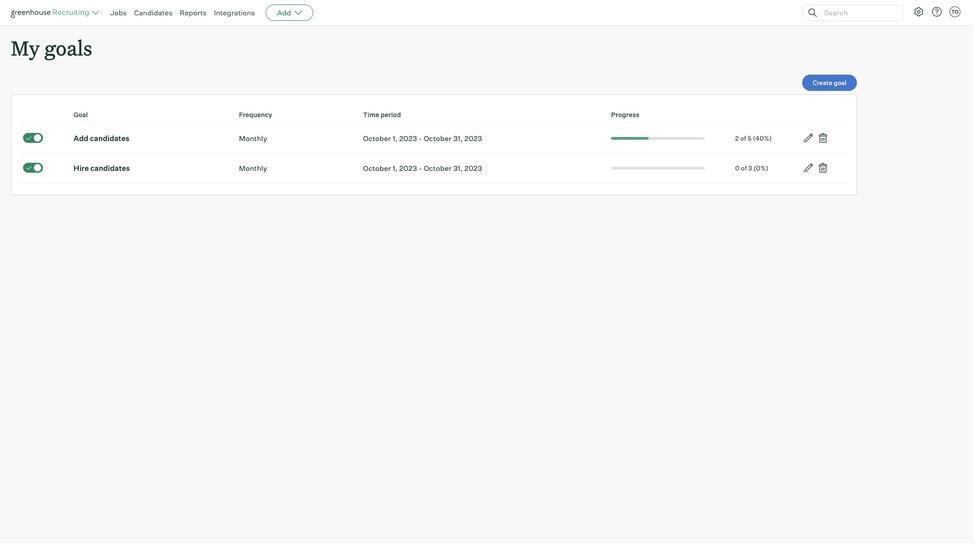 Task type: describe. For each thing, give the bounding box(es) containing it.
- for add candidates
[[419, 134, 422, 143]]

add for add candidates
[[74, 134, 88, 143]]

create
[[813, 79, 833, 86]]

progress
[[612, 111, 640, 119]]

2 of 5 (40%)
[[736, 134, 772, 142]]

of for add candidates
[[741, 134, 747, 142]]

integrations
[[214, 8, 255, 17]]

integrations link
[[214, 8, 255, 17]]

candidates
[[134, 8, 173, 17]]

create goal
[[813, 79, 847, 86]]

0 of 3 (0%)
[[736, 164, 769, 172]]

reports link
[[180, 8, 207, 17]]

(40%)
[[753, 134, 772, 142]]

td button
[[950, 6, 961, 17]]

frequency
[[239, 111, 273, 119]]

reports
[[180, 8, 207, 17]]

october 1, 2023 - october 31, 2023 for hire candidates
[[363, 164, 483, 173]]

monthly for hire candidates
[[239, 164, 267, 173]]

add button
[[266, 5, 314, 21]]

remove goal icon image for add candidates
[[818, 133, 829, 143]]

goal
[[834, 79, 847, 86]]

monthly for add candidates
[[239, 134, 267, 143]]

td button
[[948, 5, 963, 19]]

edit goal icon image for hire candidates
[[804, 162, 815, 173]]

31, for hire candidates
[[454, 164, 463, 173]]



Task type: locate. For each thing, give the bounding box(es) containing it.
goals
[[44, 34, 92, 61]]

0 vertical spatial october 1, 2023 - october 31, 2023
[[363, 134, 483, 143]]

2
[[736, 134, 739, 142]]

2 edit goal icon image from the top
[[804, 162, 815, 173]]

2023
[[400, 134, 417, 143], [465, 134, 483, 143], [400, 164, 417, 173], [465, 164, 483, 173]]

0 vertical spatial 31,
[[454, 134, 463, 143]]

candidates for add candidates
[[90, 134, 130, 143]]

1 october 1, 2023 - october 31, 2023 from the top
[[363, 134, 483, 143]]

of for hire candidates
[[742, 164, 747, 172]]

october 1, 2023 - october 31, 2023 for add candidates
[[363, 134, 483, 143]]

0 vertical spatial add
[[277, 8, 291, 17]]

1 31, from the top
[[454, 134, 463, 143]]

2 - from the top
[[419, 164, 422, 173]]

1 edit goal icon image from the top
[[804, 133, 815, 143]]

progress bar
[[556, 137, 705, 140], [612, 167, 705, 169]]

candidates
[[90, 134, 130, 143], [90, 164, 130, 173]]

add
[[277, 8, 291, 17], [74, 134, 88, 143]]

1 1, from the top
[[393, 134, 398, 143]]

1 vertical spatial progress bar
[[612, 167, 705, 169]]

1, for hire candidates
[[393, 164, 398, 173]]

time period
[[363, 111, 401, 119]]

5
[[748, 134, 752, 142]]

edit goal icon image
[[804, 133, 815, 143], [804, 162, 815, 173]]

31, for add candidates
[[454, 134, 463, 143]]

td
[[952, 9, 959, 15]]

- for hire candidates
[[419, 164, 422, 173]]

remove goal icon image
[[818, 133, 829, 143], [818, 162, 829, 173]]

of right 2
[[741, 134, 747, 142]]

add inside popup button
[[277, 8, 291, 17]]

1 monthly from the top
[[239, 134, 267, 143]]

candidates link
[[134, 8, 173, 17]]

goal
[[74, 111, 88, 119]]

add candidates
[[74, 134, 130, 143]]

0 vertical spatial monthly
[[239, 134, 267, 143]]

add for add
[[277, 8, 291, 17]]

october
[[363, 134, 391, 143], [424, 134, 452, 143], [363, 164, 391, 173], [424, 164, 452, 173]]

1 - from the top
[[419, 134, 422, 143]]

hire
[[74, 164, 89, 173]]

0 vertical spatial -
[[419, 134, 422, 143]]

candidates for hire candidates
[[90, 164, 130, 173]]

1 vertical spatial edit goal icon image
[[804, 162, 815, 173]]

candidates up hire candidates
[[90, 134, 130, 143]]

-
[[419, 134, 422, 143], [419, 164, 422, 173]]

0 vertical spatial 1,
[[393, 134, 398, 143]]

remove goal icon image for hire candidates
[[818, 162, 829, 173]]

1 vertical spatial october 1, 2023 - october 31, 2023
[[363, 164, 483, 173]]

1 vertical spatial 31,
[[454, 164, 463, 173]]

2 october 1, 2023 - october 31, 2023 from the top
[[363, 164, 483, 173]]

1 remove goal icon image from the top
[[818, 133, 829, 143]]

1, for add candidates
[[393, 134, 398, 143]]

0 vertical spatial of
[[741, 134, 747, 142]]

1 vertical spatial add
[[74, 134, 88, 143]]

jobs link
[[110, 8, 127, 17]]

3
[[749, 164, 753, 172]]

None checkbox
[[23, 133, 43, 143], [23, 163, 43, 173], [23, 133, 43, 143], [23, 163, 43, 173]]

greenhouse recruiting image
[[11, 7, 92, 18]]

1,
[[393, 134, 398, 143], [393, 164, 398, 173]]

0 vertical spatial remove goal icon image
[[818, 133, 829, 143]]

1 horizontal spatial add
[[277, 8, 291, 17]]

progress bar for hire candidates
[[612, 167, 705, 169]]

of left 3
[[742, 164, 747, 172]]

0
[[736, 164, 740, 172]]

1 vertical spatial 1,
[[393, 164, 398, 173]]

1 vertical spatial of
[[742, 164, 747, 172]]

0 horizontal spatial add
[[74, 134, 88, 143]]

configure image
[[914, 6, 925, 17]]

october 1, 2023 - october 31, 2023
[[363, 134, 483, 143], [363, 164, 483, 173]]

jobs
[[110, 8, 127, 17]]

1 vertical spatial candidates
[[90, 164, 130, 173]]

0 vertical spatial candidates
[[90, 134, 130, 143]]

2 1, from the top
[[393, 164, 398, 173]]

monthly
[[239, 134, 267, 143], [239, 164, 267, 173]]

period
[[381, 111, 401, 119]]

progress bar for add candidates
[[556, 137, 705, 140]]

Search text field
[[822, 6, 896, 19]]

my
[[11, 34, 40, 61]]

1 vertical spatial monthly
[[239, 164, 267, 173]]

1 vertical spatial -
[[419, 164, 422, 173]]

0 vertical spatial edit goal icon image
[[804, 133, 815, 143]]

(0%)
[[754, 164, 769, 172]]

2 31, from the top
[[454, 164, 463, 173]]

31,
[[454, 134, 463, 143], [454, 164, 463, 173]]

2 monthly from the top
[[239, 164, 267, 173]]

time
[[363, 111, 380, 119]]

edit goal icon image for add candidates
[[804, 133, 815, 143]]

2 remove goal icon image from the top
[[818, 162, 829, 173]]

candidates right 'hire'
[[90, 164, 130, 173]]

of
[[741, 134, 747, 142], [742, 164, 747, 172]]

hire candidates
[[74, 164, 130, 173]]

my goals
[[11, 34, 92, 61]]

1 vertical spatial remove goal icon image
[[818, 162, 829, 173]]

create goal button
[[803, 75, 858, 91]]

0 vertical spatial progress bar
[[556, 137, 705, 140]]



Task type: vqa. For each thing, say whether or not it's contained in the screenshot.
"Frequency"
yes



